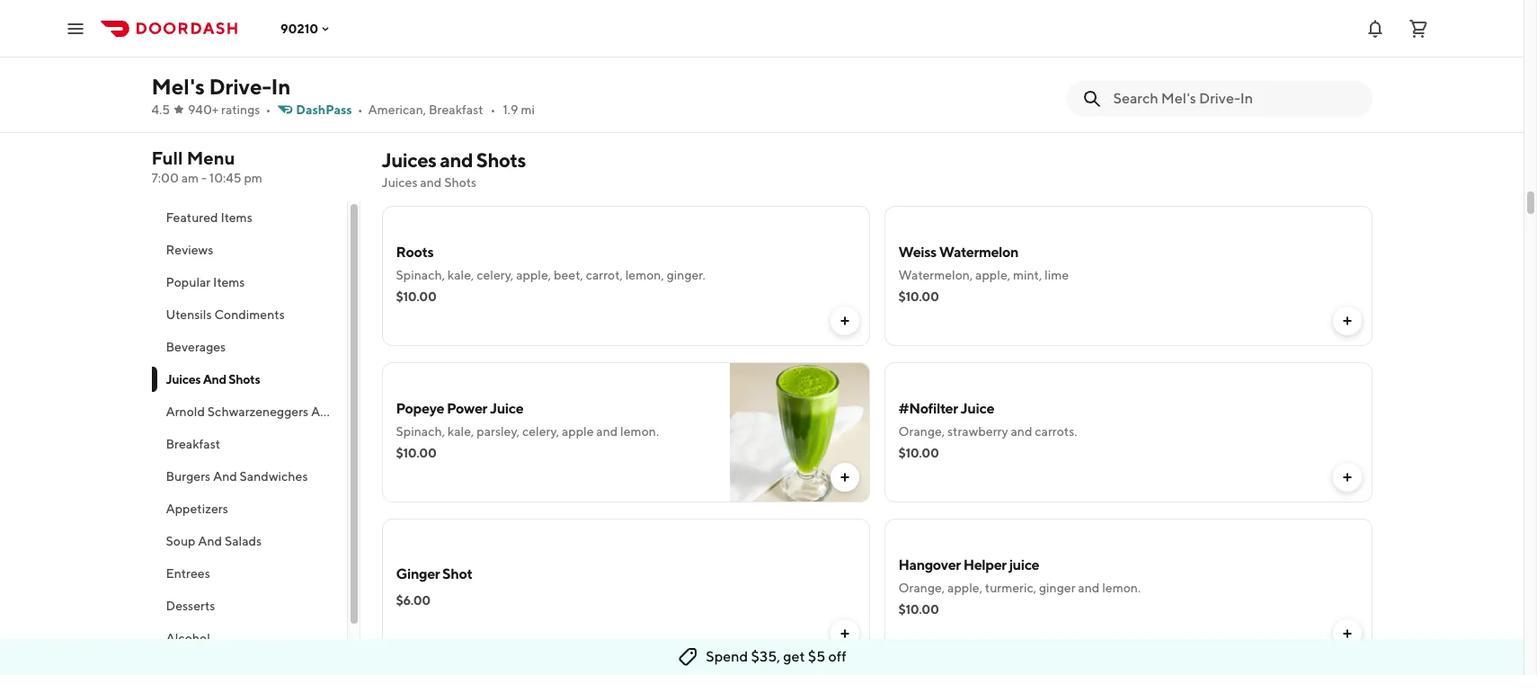 Task type: locate. For each thing, give the bounding box(es) containing it.
items up "reviews" "button"
[[221, 210, 252, 225]]

items for featured items
[[221, 210, 252, 225]]

1 kale, from the top
[[448, 268, 474, 282]]

weiss watermelon watermelon, apple, mint, lime $10.00
[[899, 244, 1069, 304]]

• for american, breakfast • 1.9 mi
[[491, 103, 496, 117]]

1 horizontal spatial juice
[[961, 400, 995, 417]]

soup
[[166, 534, 196, 549]]

notification bell image
[[1365, 18, 1387, 39]]

0 horizontal spatial $6.00
[[396, 594, 431, 608]]

1.9
[[503, 103, 519, 117]]

all
[[311, 405, 327, 419]]

spinach, down popeye
[[396, 424, 445, 439]]

apple, inside the hangover helper juice orange, apple, turmeric, ginger and lemon. $10.00
[[948, 581, 983, 595]]

shots down 1.9
[[476, 148, 526, 172]]

juices up roots
[[382, 175, 418, 190]]

spinach,
[[396, 268, 445, 282], [396, 424, 445, 439]]

ginger shot
[[396, 566, 472, 583]]

ginger
[[396, 566, 440, 583]]

$10.00 down #nofilter
[[899, 446, 939, 460]]

shots
[[476, 148, 526, 172], [444, 175, 477, 190], [229, 372, 260, 387]]

juices down american,
[[382, 148, 437, 172]]

1 orange, from the top
[[899, 424, 945, 439]]

menu right the star
[[355, 405, 389, 419]]

orange, down hangover
[[899, 581, 945, 595]]

0 vertical spatial shots
[[476, 148, 526, 172]]

0 vertical spatial menu
[[187, 147, 235, 168]]

2 kale, from the top
[[448, 424, 474, 439]]

hangover
[[899, 557, 961, 574]]

and right 'apple'
[[596, 424, 618, 439]]

beverages
[[166, 340, 226, 354]]

0 horizontal spatial celery,
[[477, 268, 514, 282]]

lemon. right 'apple'
[[621, 424, 659, 439]]

celery, left beet,
[[477, 268, 514, 282]]

in
[[271, 74, 291, 99]]

juice up parsley,
[[490, 400, 524, 417]]

apple, inside weiss watermelon watermelon, apple, mint, lime $10.00
[[976, 268, 1011, 282]]

helper
[[964, 557, 1007, 574]]

juice
[[490, 400, 524, 417], [961, 400, 995, 417]]

menu
[[187, 147, 235, 168], [355, 405, 389, 419]]

$10.00 down popeye
[[396, 446, 437, 460]]

appetizers
[[166, 502, 228, 516]]

add item to cart image
[[838, 314, 852, 328], [838, 627, 852, 641], [1340, 627, 1355, 641]]

featured
[[166, 210, 218, 225]]

pm
[[244, 171, 263, 185]]

1 juice from the left
[[490, 400, 524, 417]]

0 vertical spatial lemon.
[[621, 424, 659, 439]]

juices up arnold
[[166, 372, 201, 387]]

940+
[[188, 103, 219, 117]]

$10.00 down hangover
[[899, 603, 939, 617]]

0 vertical spatial $6.00
[[899, 43, 933, 58]]

1 horizontal spatial $6.00
[[899, 43, 933, 58]]

apple, left beet,
[[516, 268, 551, 282]]

celery, left 'apple'
[[522, 424, 559, 439]]

0 vertical spatial juices
[[382, 148, 437, 172]]

2 vertical spatial juices
[[166, 372, 201, 387]]

spend
[[706, 648, 749, 665]]

$6.00
[[899, 43, 933, 58], [396, 594, 431, 608]]

items
[[221, 210, 252, 225], [213, 275, 245, 290]]

juices for and
[[166, 372, 201, 387]]

breakfast
[[429, 103, 483, 117], [166, 437, 220, 451]]

0 horizontal spatial breakfast
[[166, 437, 220, 451]]

$5.00
[[396, 43, 431, 58]]

2 vertical spatial shots
[[229, 372, 260, 387]]

•
[[266, 103, 271, 117], [358, 103, 363, 117], [491, 103, 496, 117]]

0 horizontal spatial lemon.
[[621, 424, 659, 439]]

items up the utensils condiments
[[213, 275, 245, 290]]

juice up 'strawberry'
[[961, 400, 995, 417]]

juices
[[382, 148, 437, 172], [382, 175, 418, 190], [166, 372, 201, 387]]

add item to cart image
[[1340, 76, 1355, 91], [1340, 314, 1355, 328], [838, 470, 852, 485], [1340, 470, 1355, 485]]

1 horizontal spatial lemon.
[[1103, 581, 1141, 595]]

root beer image
[[730, 0, 870, 109]]

0 vertical spatial and
[[203, 372, 226, 387]]

10:45
[[209, 171, 242, 185]]

and right burgers
[[213, 469, 237, 484]]

2 • from the left
[[358, 103, 363, 117]]

apple, for kale,
[[516, 268, 551, 282]]

1 vertical spatial juices
[[382, 175, 418, 190]]

and
[[203, 372, 226, 387], [213, 469, 237, 484], [198, 534, 222, 549]]

0 vertical spatial spinach,
[[396, 268, 445, 282]]

and inside popeye power juice spinach, kale, parsley, celery, apple and lemon. $10.00
[[596, 424, 618, 439]]

1 vertical spatial breakfast
[[166, 437, 220, 451]]

ginger
[[1039, 581, 1076, 595]]

2 horizontal spatial •
[[491, 103, 496, 117]]

spinach, inside popeye power juice spinach, kale, parsley, celery, apple and lemon. $10.00
[[396, 424, 445, 439]]

sandwiches
[[240, 469, 308, 484]]

and down "beverages"
[[203, 372, 226, 387]]

add item to cart image for kale,
[[838, 314, 852, 328]]

and for juices
[[203, 372, 226, 387]]

shots down "beverages" button
[[229, 372, 260, 387]]

spinach, down roots
[[396, 268, 445, 282]]

1 • from the left
[[266, 103, 271, 117]]

0 horizontal spatial •
[[266, 103, 271, 117]]

$10.00 down roots
[[396, 290, 437, 304]]

celery, inside roots spinach, kale, celery, apple, beet, carrot, lemon, ginger. $10.00
[[477, 268, 514, 282]]

0 vertical spatial kale,
[[448, 268, 474, 282]]

1 vertical spatial celery,
[[522, 424, 559, 439]]

and
[[440, 148, 473, 172], [420, 175, 442, 190], [596, 424, 618, 439], [1011, 424, 1033, 439], [1079, 581, 1100, 595]]

juice inside #nofilter juice orange, strawberry and carrots. $10.00
[[961, 400, 995, 417]]

1 vertical spatial kale,
[[448, 424, 474, 439]]

1 vertical spatial menu
[[355, 405, 389, 419]]

2 spinach, from the top
[[396, 424, 445, 439]]

apple, down helper
[[948, 581, 983, 595]]

0 horizontal spatial menu
[[187, 147, 235, 168]]

kale,
[[448, 268, 474, 282], [448, 424, 474, 439]]

1 vertical spatial orange,
[[899, 581, 945, 595]]

and down american, breakfast • 1.9 mi
[[440, 148, 473, 172]]

ratings
[[221, 103, 260, 117]]

lemon.
[[621, 424, 659, 439], [1103, 581, 1141, 595]]

apple, inside roots spinach, kale, celery, apple, beet, carrot, lemon, ginger. $10.00
[[516, 268, 551, 282]]

1 horizontal spatial celery,
[[522, 424, 559, 439]]

featured items
[[166, 210, 252, 225]]

popular
[[166, 275, 211, 290]]

popeye
[[396, 400, 444, 417]]

and right soup
[[198, 534, 222, 549]]

and right ginger
[[1079, 581, 1100, 595]]

$10.00 inside popeye power juice spinach, kale, parsley, celery, apple and lemon. $10.00
[[396, 446, 437, 460]]

$10.00
[[396, 290, 437, 304], [899, 290, 939, 304], [396, 446, 437, 460], [899, 446, 939, 460], [899, 603, 939, 617]]

• for 940+ ratings •
[[266, 103, 271, 117]]

2 orange, from the top
[[899, 581, 945, 595]]

orange, down #nofilter
[[899, 424, 945, 439]]

2 juice from the left
[[961, 400, 995, 417]]

dashpass •
[[296, 103, 363, 117]]

0 vertical spatial items
[[221, 210, 252, 225]]

orange, inside #nofilter juice orange, strawberry and carrots. $10.00
[[899, 424, 945, 439]]

breakfast up burgers
[[166, 437, 220, 451]]

apple, for juice
[[948, 581, 983, 595]]

• right "ratings"
[[266, 103, 271, 117]]

celery,
[[477, 268, 514, 282], [522, 424, 559, 439]]

0 horizontal spatial juice
[[490, 400, 524, 417]]

$10.00 down watermelon,
[[899, 290, 939, 304]]

• right the dashpass
[[358, 103, 363, 117]]

0 vertical spatial breakfast
[[429, 103, 483, 117]]

1 vertical spatial and
[[213, 469, 237, 484]]

0 vertical spatial orange,
[[899, 424, 945, 439]]

apple,
[[516, 268, 551, 282], [976, 268, 1011, 282], [948, 581, 983, 595]]

1 horizontal spatial menu
[[355, 405, 389, 419]]

and left carrots.
[[1011, 424, 1033, 439]]

1 vertical spatial spinach,
[[396, 424, 445, 439]]

orange,
[[899, 424, 945, 439], [899, 581, 945, 595]]

spend $35, get $5 off
[[706, 648, 847, 665]]

1 horizontal spatial •
[[358, 103, 363, 117]]

lemon. right ginger
[[1103, 581, 1141, 595]]

breakfast left 1.9
[[429, 103, 483, 117]]

Item Search search field
[[1114, 89, 1358, 109]]

ginger.
[[667, 268, 706, 282]]

$10.00 inside roots spinach, kale, celery, apple, beet, carrot, lemon, ginger. $10.00
[[396, 290, 437, 304]]

2 vertical spatial and
[[198, 534, 222, 549]]

weiss
[[899, 244, 937, 261]]

menu inside button
[[355, 405, 389, 419]]

0 vertical spatial celery,
[[477, 268, 514, 282]]

watermelon
[[940, 244, 1019, 261]]

1 vertical spatial items
[[213, 275, 245, 290]]

juice inside popeye power juice spinach, kale, parsley, celery, apple and lemon. $10.00
[[490, 400, 524, 417]]

reviews button
[[152, 234, 347, 266]]

shots down american, breakfast • 1.9 mi
[[444, 175, 477, 190]]

• left 1.9
[[491, 103, 496, 117]]

apple, down watermelon
[[976, 268, 1011, 282]]

1 spinach, from the top
[[396, 268, 445, 282]]

3 • from the left
[[491, 103, 496, 117]]

#nofilter juice orange, strawberry and carrots. $10.00
[[899, 400, 1078, 460]]

juice
[[1010, 557, 1040, 574]]

1 vertical spatial lemon.
[[1103, 581, 1141, 595]]

menu up -
[[187, 147, 235, 168]]



Task type: describe. For each thing, give the bounding box(es) containing it.
roots spinach, kale, celery, apple, beet, carrot, lemon, ginger. $10.00
[[396, 244, 706, 304]]

and for soup
[[198, 534, 222, 549]]

1 vertical spatial shots
[[444, 175, 477, 190]]

lime
[[1045, 268, 1069, 282]]

juices and shots
[[166, 372, 260, 387]]

appetizers button
[[152, 493, 347, 525]]

am
[[181, 171, 199, 185]]

american,
[[368, 103, 426, 117]]

arnold
[[166, 405, 205, 419]]

star
[[329, 405, 353, 419]]

burgers
[[166, 469, 211, 484]]

open menu image
[[65, 18, 86, 39]]

condiments
[[214, 308, 285, 322]]

celery, inside popeye power juice spinach, kale, parsley, celery, apple and lemon. $10.00
[[522, 424, 559, 439]]

popeye power juice image
[[730, 362, 870, 503]]

get
[[783, 648, 805, 665]]

utensils condiments button
[[152, 299, 347, 331]]

carrots.
[[1035, 424, 1078, 439]]

and inside #nofilter juice orange, strawberry and carrots. $10.00
[[1011, 424, 1033, 439]]

juices and shots juices and shots
[[382, 148, 526, 190]]

hangover helper juice orange, apple, turmeric, ginger and lemon. $10.00
[[899, 557, 1141, 617]]

$5
[[808, 648, 826, 665]]

mel's drive-in
[[152, 74, 291, 99]]

and for burgers
[[213, 469, 237, 484]]

watermelon,
[[899, 268, 973, 282]]

strawberry
[[948, 424, 1009, 439]]

burgers and sandwiches
[[166, 469, 308, 484]]

and up roots
[[420, 175, 442, 190]]

90210
[[281, 21, 319, 36]]

menu inside full menu 7:00 am - 10:45 pm
[[187, 147, 235, 168]]

desserts
[[166, 599, 215, 613]]

lemon. inside popeye power juice spinach, kale, parsley, celery, apple and lemon. $10.00
[[621, 424, 659, 439]]

90210 button
[[281, 21, 333, 36]]

$10.00 inside the hangover helper juice orange, apple, turmeric, ginger and lemon. $10.00
[[899, 603, 939, 617]]

kale, inside popeye power juice spinach, kale, parsley, celery, apple and lemon. $10.00
[[448, 424, 474, 439]]

parsley,
[[477, 424, 520, 439]]

arnold schwarzeneggers all star menu button
[[152, 396, 389, 428]]

popular items
[[166, 275, 245, 290]]

4.5
[[152, 103, 170, 117]]

power
[[447, 400, 487, 417]]

lemon. inside the hangover helper juice orange, apple, turmeric, ginger and lemon. $10.00
[[1103, 581, 1141, 595]]

full menu 7:00 am - 10:45 pm
[[152, 147, 263, 185]]

drive-
[[209, 74, 271, 99]]

utensils
[[166, 308, 212, 322]]

kale, inside roots spinach, kale, celery, apple, beet, carrot, lemon, ginger. $10.00
[[448, 268, 474, 282]]

popular items button
[[152, 266, 347, 299]]

shots for and
[[476, 148, 526, 172]]

dashpass
[[296, 103, 352, 117]]

940+ ratings •
[[188, 103, 271, 117]]

beverages button
[[152, 331, 347, 363]]

salads
[[225, 534, 262, 549]]

breakfast inside button
[[166, 437, 220, 451]]

burgers and sandwiches button
[[152, 460, 347, 493]]

1 horizontal spatial breakfast
[[429, 103, 483, 117]]

0 items, open order cart image
[[1408, 18, 1430, 39]]

turmeric,
[[985, 581, 1037, 595]]

mint,
[[1013, 268, 1042, 282]]

alcohol
[[166, 631, 210, 646]]

and inside the hangover helper juice orange, apple, turmeric, ginger and lemon. $10.00
[[1079, 581, 1100, 595]]

mel's
[[152, 74, 205, 99]]

soup and salads
[[166, 534, 262, 549]]

$10.00 inside weiss watermelon watermelon, apple, mint, lime $10.00
[[899, 290, 939, 304]]

popeye power juice spinach, kale, parsley, celery, apple and lemon. $10.00
[[396, 400, 659, 460]]

alcohol button
[[152, 622, 347, 655]]

full
[[152, 147, 183, 168]]

1 vertical spatial $6.00
[[396, 594, 431, 608]]

reviews
[[166, 243, 213, 257]]

apple
[[562, 424, 594, 439]]

shots for and
[[229, 372, 260, 387]]

$10.00 inside #nofilter juice orange, strawberry and carrots. $10.00
[[899, 446, 939, 460]]

breakfast button
[[152, 428, 347, 460]]

-
[[201, 171, 207, 185]]

entrees
[[166, 567, 210, 581]]

entrees button
[[152, 558, 347, 590]]

7:00
[[152, 171, 179, 185]]

utensils condiments
[[166, 308, 285, 322]]

schwarzeneggers
[[208, 405, 309, 419]]

american, breakfast • 1.9 mi
[[368, 103, 535, 117]]

#nofilter
[[899, 400, 958, 417]]

arnold schwarzeneggers all star menu
[[166, 405, 389, 419]]

desserts button
[[152, 590, 347, 622]]

beet,
[[554, 268, 584, 282]]

lemon,
[[626, 268, 664, 282]]

items for popular items
[[213, 275, 245, 290]]

soup and salads button
[[152, 525, 347, 558]]

carrot,
[[586, 268, 623, 282]]

spinach, inside roots spinach, kale, celery, apple, beet, carrot, lemon, ginger. $10.00
[[396, 268, 445, 282]]

juices for and
[[382, 148, 437, 172]]

mi
[[521, 103, 535, 117]]

orange, inside the hangover helper juice orange, apple, turmeric, ginger and lemon. $10.00
[[899, 581, 945, 595]]

off
[[829, 648, 847, 665]]

add item to cart image for juice
[[1340, 627, 1355, 641]]

$35,
[[751, 648, 781, 665]]

shot
[[443, 566, 472, 583]]

roots
[[396, 244, 434, 261]]

featured items button
[[152, 201, 347, 234]]



Task type: vqa. For each thing, say whether or not it's contained in the screenshot.
second • from the left
yes



